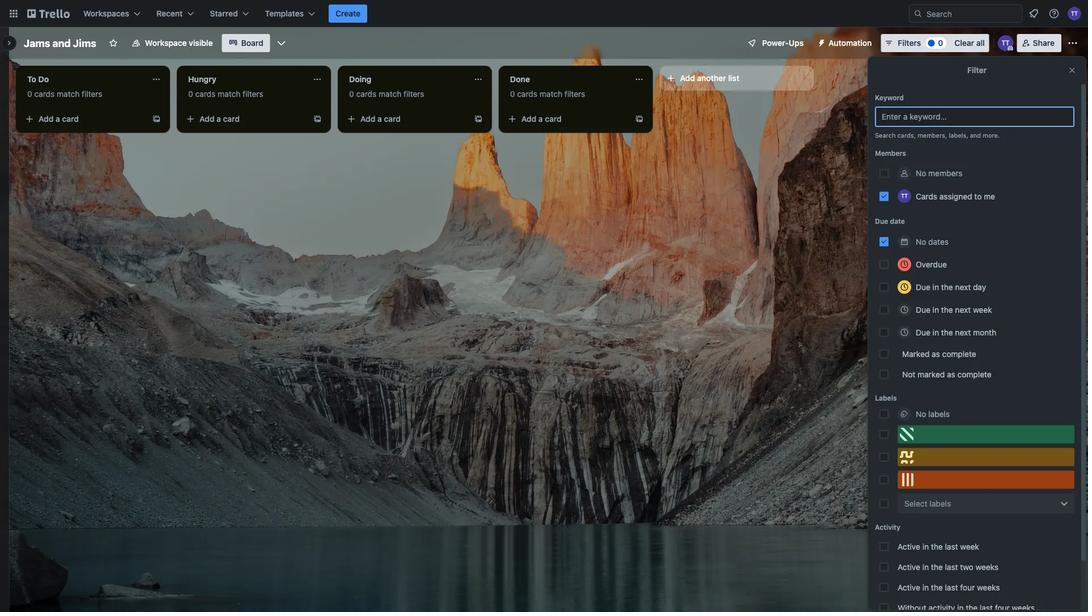 Task type: describe. For each thing, give the bounding box(es) containing it.
add for to do
[[39, 114, 54, 124]]

doing
[[349, 75, 372, 84]]

active in the last week
[[898, 542, 980, 552]]

match for to do
[[57, 89, 80, 99]]

in for due in the next week
[[933, 305, 940, 314]]

hungry
[[188, 75, 217, 84]]

due date
[[876, 217, 906, 225]]

active in the last two weeks
[[898, 563, 999, 572]]

1 vertical spatial terry turtle (terryturtle) image
[[898, 189, 912, 203]]

automation button
[[813, 34, 879, 52]]

marked as complete
[[903, 349, 977, 359]]

next for month
[[956, 328, 972, 337]]

day
[[974, 282, 987, 292]]

members
[[929, 169, 963, 178]]

weeks for active in the last four weeks
[[978, 583, 1001, 592]]

last for four
[[946, 583, 959, 592]]

marked
[[903, 349, 930, 359]]

another
[[698, 73, 727, 83]]

to
[[975, 192, 982, 201]]

no for no members
[[916, 169, 927, 178]]

labels,
[[950, 132, 969, 139]]

the for due in the next week
[[942, 305, 954, 314]]

next for week
[[956, 305, 972, 314]]

add a card button for done
[[504, 110, 631, 128]]

templates
[[265, 9, 304, 18]]

Enter a keyword… text field
[[876, 107, 1075, 127]]

the for active in the last four weeks
[[932, 583, 944, 592]]

board
[[241, 38, 264, 48]]

card for hungry
[[223, 114, 240, 124]]

add a card for done
[[522, 114, 562, 124]]

labels for select labels
[[930, 499, 952, 508]]

add left another
[[681, 73, 696, 83]]

0 for hungry
[[188, 89, 193, 99]]

Search field
[[923, 5, 1023, 22]]

weeks for active in the last two weeks
[[976, 563, 999, 572]]

marked
[[918, 370, 946, 379]]

due for due in the next month
[[916, 328, 931, 337]]

clear all button
[[951, 34, 990, 52]]

Hungry text field
[[181, 70, 306, 88]]

starred
[[210, 9, 238, 18]]

board link
[[222, 34, 270, 52]]

due for due in the next day
[[916, 282, 931, 292]]

0 notifications image
[[1028, 7, 1041, 20]]

a for doing
[[378, 114, 382, 124]]

labels
[[876, 394, 898, 402]]

no dates
[[916, 237, 949, 246]]

To Do text field
[[20, 70, 145, 88]]

share
[[1034, 38, 1055, 48]]

0 for to do
[[27, 89, 32, 99]]

cards for to do
[[34, 89, 55, 99]]

add a card button for to do
[[20, 110, 147, 128]]

recent button
[[150, 5, 201, 23]]

add for done
[[522, 114, 537, 124]]

two
[[961, 563, 974, 572]]

activity
[[876, 524, 901, 532]]

0 horizontal spatial as
[[932, 349, 941, 359]]

to
[[27, 75, 36, 84]]

card for doing
[[384, 114, 401, 124]]

add a card button for hungry
[[181, 110, 309, 128]]

sm image
[[813, 34, 829, 50]]

labels for no labels
[[929, 409, 950, 419]]

assigned
[[940, 192, 973, 201]]

filter
[[968, 66, 987, 75]]

power-ups button
[[740, 34, 811, 52]]

add another list button
[[660, 66, 814, 91]]

create from template… image for doing
[[474, 115, 483, 124]]

1 vertical spatial as
[[948, 370, 956, 379]]

share button
[[1018, 34, 1062, 52]]

switch to… image
[[8, 8, 19, 19]]

Doing text field
[[343, 70, 467, 88]]

filters for done
[[565, 89, 586, 99]]

primary element
[[0, 0, 1089, 27]]

week for due in the next week
[[974, 305, 993, 314]]

add another list
[[681, 73, 740, 83]]

templates button
[[258, 5, 322, 23]]

a for hungry
[[217, 114, 221, 124]]

in for active in the last week
[[923, 542, 930, 552]]

search cards, members, labels, and more.
[[876, 132, 1001, 139]]

color: orange, title: none element
[[898, 471, 1075, 489]]

back to home image
[[27, 5, 70, 23]]

no labels
[[916, 409, 950, 419]]

due in the next month
[[916, 328, 997, 337]]

1 vertical spatial complete
[[958, 370, 992, 379]]

select labels
[[905, 499, 952, 508]]

list
[[729, 73, 740, 83]]

due for due date
[[876, 217, 889, 225]]

the for active in the last week
[[932, 542, 944, 552]]

0 for doing
[[349, 89, 354, 99]]

workspace visible button
[[125, 34, 220, 52]]

filters
[[898, 38, 922, 48]]

automation
[[829, 38, 872, 48]]

select
[[905, 499, 928, 508]]



Task type: vqa. For each thing, say whether or not it's contained in the screenshot.
fourth Add a card button
yes



Task type: locate. For each thing, give the bounding box(es) containing it.
1 add a card from the left
[[39, 114, 79, 124]]

add a card down hungry
[[200, 114, 240, 124]]

1 vertical spatial active
[[898, 563, 921, 572]]

2 active from the top
[[898, 563, 921, 572]]

in down due in the next day
[[933, 305, 940, 314]]

2 add a card from the left
[[200, 114, 240, 124]]

3 card from the left
[[384, 114, 401, 124]]

1 cards from the left
[[34, 89, 55, 99]]

1 no from the top
[[916, 169, 927, 178]]

0 down done
[[510, 89, 515, 99]]

1 horizontal spatial and
[[971, 132, 982, 139]]

0 cards match filters for doing
[[349, 89, 425, 99]]

0 down to
[[27, 89, 32, 99]]

this member is an admin of this board. image
[[1009, 46, 1014, 51]]

4 0 cards match filters from the left
[[510, 89, 586, 99]]

0 vertical spatial no
[[916, 169, 927, 178]]

4 add a card from the left
[[522, 114, 562, 124]]

1 horizontal spatial terry turtle (terryturtle) image
[[1068, 7, 1082, 20]]

clear all
[[955, 38, 985, 48]]

1 match from the left
[[57, 89, 80, 99]]

the up due in the next week
[[942, 282, 954, 292]]

2 vertical spatial last
[[946, 583, 959, 592]]

a down doing text box
[[378, 114, 382, 124]]

1 a from the left
[[56, 114, 60, 124]]

4 cards from the left
[[517, 89, 538, 99]]

create from template… image for done
[[635, 115, 644, 124]]

terry turtle (terryturtle) image left cards
[[898, 189, 912, 203]]

2 match from the left
[[218, 89, 241, 99]]

2 vertical spatial no
[[916, 409, 927, 419]]

and left jims
[[52, 37, 71, 49]]

1 add a card button from the left
[[20, 110, 147, 128]]

week for active in the last week
[[961, 542, 980, 552]]

cards for done
[[517, 89, 538, 99]]

1 vertical spatial next
[[956, 305, 972, 314]]

2 a from the left
[[217, 114, 221, 124]]

add down hungry
[[200, 114, 215, 124]]

due left date
[[876, 217, 889, 225]]

4 add a card button from the left
[[504, 110, 631, 128]]

0 vertical spatial complete
[[943, 349, 977, 359]]

power-
[[763, 38, 789, 48]]

add a card button down done text box
[[504, 110, 631, 128]]

add a card
[[39, 114, 79, 124], [200, 114, 240, 124], [361, 114, 401, 124], [522, 114, 562, 124]]

due
[[876, 217, 889, 225], [916, 282, 931, 292], [916, 305, 931, 314], [916, 328, 931, 337]]

terry turtle (terryturtle) image right the open information menu icon
[[1068, 7, 1082, 20]]

next left day
[[956, 282, 972, 292]]

card down done text box
[[545, 114, 562, 124]]

1 card from the left
[[62, 114, 79, 124]]

3 active from the top
[[898, 583, 921, 592]]

in for active in the last two weeks
[[923, 563, 930, 572]]

last up active in the last two weeks
[[946, 542, 959, 552]]

1 vertical spatial and
[[971, 132, 982, 139]]

last for week
[[946, 542, 959, 552]]

the up active in the last two weeks
[[932, 542, 944, 552]]

workspace
[[145, 38, 187, 48]]

1 create from template… image from the left
[[152, 115, 161, 124]]

0 vertical spatial and
[[52, 37, 71, 49]]

in for active in the last four weeks
[[923, 583, 930, 592]]

1 filters from the left
[[82, 89, 102, 99]]

card down doing text box
[[384, 114, 401, 124]]

1 active from the top
[[898, 542, 921, 552]]

0 vertical spatial last
[[946, 542, 959, 552]]

color: yellow, title: none element
[[898, 448, 1075, 466]]

3 last from the top
[[946, 583, 959, 592]]

match down doing text box
[[379, 89, 402, 99]]

1 vertical spatial week
[[961, 542, 980, 552]]

next left month
[[956, 328, 972, 337]]

in
[[933, 282, 940, 292], [933, 305, 940, 314], [933, 328, 940, 337], [923, 542, 930, 552], [923, 563, 930, 572], [923, 583, 930, 592]]

0 horizontal spatial terry turtle (terryturtle) image
[[898, 189, 912, 203]]

2 vertical spatial active
[[898, 583, 921, 592]]

search
[[876, 132, 896, 139]]

star or unstar board image
[[109, 39, 118, 48]]

next up 'due in the next month'
[[956, 305, 972, 314]]

the up marked as complete
[[942, 328, 954, 337]]

filters
[[82, 89, 102, 99], [243, 89, 263, 99], [404, 89, 425, 99], [565, 89, 586, 99]]

cards assigned to me
[[916, 192, 996, 201]]

due in the next week
[[916, 305, 993, 314]]

complete down marked as complete
[[958, 370, 992, 379]]

add a card button for doing
[[343, 110, 470, 128]]

jams and jims
[[24, 37, 96, 49]]

customize views image
[[276, 37, 287, 49]]

Done text field
[[504, 70, 628, 88]]

add a card for doing
[[361, 114, 401, 124]]

me
[[985, 192, 996, 201]]

3 match from the left
[[379, 89, 402, 99]]

0 cards match filters for to do
[[27, 89, 102, 99]]

close popover image
[[1068, 66, 1078, 75]]

cards down hungry
[[195, 89, 216, 99]]

a down done text box
[[539, 114, 543, 124]]

the for active in the last two weeks
[[932, 563, 944, 572]]

the for due in the next month
[[942, 328, 954, 337]]

3 next from the top
[[956, 328, 972, 337]]

do
[[38, 75, 49, 84]]

add
[[681, 73, 696, 83], [39, 114, 54, 124], [200, 114, 215, 124], [361, 114, 376, 124], [522, 114, 537, 124]]

2 create from template… image from the left
[[635, 115, 644, 124]]

four
[[961, 583, 976, 592]]

jims
[[73, 37, 96, 49]]

the down due in the next day
[[942, 305, 954, 314]]

the
[[942, 282, 954, 292], [942, 305, 954, 314], [942, 328, 954, 337], [932, 542, 944, 552], [932, 563, 944, 572], [932, 583, 944, 592]]

no members
[[916, 169, 963, 178]]

0 for done
[[510, 89, 515, 99]]

add down do
[[39, 114, 54, 124]]

active in the last four weeks
[[898, 583, 1001, 592]]

4 a from the left
[[539, 114, 543, 124]]

add a card button down hungry text field
[[181, 110, 309, 128]]

weeks right four
[[978, 583, 1001, 592]]

0 cards match filters
[[27, 89, 102, 99], [188, 89, 263, 99], [349, 89, 425, 99], [510, 89, 586, 99]]

add for doing
[[361, 114, 376, 124]]

create from template… image
[[152, 115, 161, 124], [635, 115, 644, 124]]

2 filters from the left
[[243, 89, 263, 99]]

due up marked
[[916, 328, 931, 337]]

match for done
[[540, 89, 563, 99]]

a
[[56, 114, 60, 124], [217, 114, 221, 124], [378, 114, 382, 124], [539, 114, 543, 124]]

match for doing
[[379, 89, 402, 99]]

0 vertical spatial labels
[[929, 409, 950, 419]]

0 horizontal spatial create from template… image
[[152, 115, 161, 124]]

add a card for hungry
[[200, 114, 240, 124]]

cards down doing
[[356, 89, 377, 99]]

add a card button
[[20, 110, 147, 128], [181, 110, 309, 128], [343, 110, 470, 128], [504, 110, 631, 128]]

cards
[[916, 192, 938, 201]]

cards down done
[[517, 89, 538, 99]]

a for done
[[539, 114, 543, 124]]

due down due in the next day
[[916, 305, 931, 314]]

visible
[[189, 38, 213, 48]]

next for day
[[956, 282, 972, 292]]

match
[[57, 89, 80, 99], [218, 89, 241, 99], [379, 89, 402, 99], [540, 89, 563, 99]]

active for active in the last two weeks
[[898, 563, 921, 572]]

due for due in the next week
[[916, 305, 931, 314]]

not marked as complete
[[903, 370, 992, 379]]

active
[[898, 542, 921, 552], [898, 563, 921, 572], [898, 583, 921, 592]]

in up marked as complete
[[933, 328, 940, 337]]

0 vertical spatial active
[[898, 542, 921, 552]]

0 cards match filters down doing text box
[[349, 89, 425, 99]]

dates
[[929, 237, 949, 246]]

a down to do text field
[[56, 114, 60, 124]]

in up active in the last two weeks
[[923, 542, 930, 552]]

filters for doing
[[404, 89, 425, 99]]

2 create from template… image from the left
[[474, 115, 483, 124]]

no for no labels
[[916, 409, 927, 419]]

1 horizontal spatial as
[[948, 370, 956, 379]]

show menu image
[[1068, 37, 1079, 49]]

match for hungry
[[218, 89, 241, 99]]

4 card from the left
[[545, 114, 562, 124]]

labels down the not marked as complete in the bottom of the page
[[929, 409, 950, 419]]

add for hungry
[[200, 114, 215, 124]]

1 vertical spatial labels
[[930, 499, 952, 508]]

members,
[[918, 132, 948, 139]]

done
[[510, 75, 530, 84]]

create from template… image for hungry
[[313, 115, 322, 124]]

1 vertical spatial no
[[916, 237, 927, 246]]

to do
[[27, 75, 49, 84]]

and inside text box
[[52, 37, 71, 49]]

4 match from the left
[[540, 89, 563, 99]]

the down active in the last week
[[932, 563, 944, 572]]

0 cards match filters down done text box
[[510, 89, 586, 99]]

create button
[[329, 5, 368, 23]]

cards for doing
[[356, 89, 377, 99]]

terry turtle (terryturtle) image
[[999, 35, 1014, 51]]

cards,
[[898, 132, 916, 139]]

1 horizontal spatial create from template… image
[[635, 115, 644, 124]]

0 vertical spatial as
[[932, 349, 941, 359]]

3 cards from the left
[[356, 89, 377, 99]]

workspaces button
[[77, 5, 147, 23]]

filters down to do text field
[[82, 89, 102, 99]]

workspaces
[[83, 9, 129, 18]]

1 vertical spatial weeks
[[978, 583, 1001, 592]]

filters down done text box
[[565, 89, 586, 99]]

due down overdue
[[916, 282, 931, 292]]

last left four
[[946, 583, 959, 592]]

2 card from the left
[[223, 114, 240, 124]]

4 filters from the left
[[565, 89, 586, 99]]

workspace visible
[[145, 38, 213, 48]]

date
[[891, 217, 906, 225]]

1 vertical spatial last
[[946, 563, 959, 572]]

not
[[903, 370, 916, 379]]

complete
[[943, 349, 977, 359], [958, 370, 992, 379]]

2 0 cards match filters from the left
[[188, 89, 263, 99]]

overdue
[[916, 260, 948, 269]]

0 vertical spatial terry turtle (terryturtle) image
[[1068, 7, 1082, 20]]

create from template… image
[[313, 115, 322, 124], [474, 115, 483, 124]]

complete down 'due in the next month'
[[943, 349, 977, 359]]

add down done
[[522, 114, 537, 124]]

0 left "clear"
[[939, 38, 944, 48]]

3 0 cards match filters from the left
[[349, 89, 425, 99]]

last
[[946, 542, 959, 552], [946, 563, 959, 572], [946, 583, 959, 592]]

active down activity
[[898, 542, 921, 552]]

2 no from the top
[[916, 237, 927, 246]]

active down active in the last week
[[898, 563, 921, 572]]

power-ups
[[763, 38, 804, 48]]

filters down doing text box
[[404, 89, 425, 99]]

in for due in the next day
[[933, 282, 940, 292]]

due in the next day
[[916, 282, 987, 292]]

card down to do text field
[[62, 114, 79, 124]]

week
[[974, 305, 993, 314], [961, 542, 980, 552]]

add a card down done
[[522, 114, 562, 124]]

3 no from the top
[[916, 409, 927, 419]]

search image
[[914, 9, 923, 18]]

create
[[336, 9, 361, 18]]

active for active in the last week
[[898, 542, 921, 552]]

card for done
[[545, 114, 562, 124]]

filters for hungry
[[243, 89, 263, 99]]

the down active in the last two weeks
[[932, 583, 944, 592]]

2 add a card button from the left
[[181, 110, 309, 128]]

in down active in the last two weeks
[[923, 583, 930, 592]]

0 horizontal spatial and
[[52, 37, 71, 49]]

add a card button down to do text field
[[20, 110, 147, 128]]

3 a from the left
[[378, 114, 382, 124]]

add down doing
[[361, 114, 376, 124]]

members
[[876, 149, 907, 157]]

2 next from the top
[[956, 305, 972, 314]]

in for due in the next month
[[933, 328, 940, 337]]

week up two
[[961, 542, 980, 552]]

as
[[932, 349, 941, 359], [948, 370, 956, 379]]

0 horizontal spatial create from template… image
[[313, 115, 322, 124]]

card
[[62, 114, 79, 124], [223, 114, 240, 124], [384, 114, 401, 124], [545, 114, 562, 124]]

add a card for to do
[[39, 114, 79, 124]]

1 last from the top
[[946, 542, 959, 552]]

0 cards match filters for done
[[510, 89, 586, 99]]

filters for to do
[[82, 89, 102, 99]]

active down active in the last two weeks
[[898, 583, 921, 592]]

card for to do
[[62, 114, 79, 124]]

labels right select
[[930, 499, 952, 508]]

card down hungry text field
[[223, 114, 240, 124]]

and
[[52, 37, 71, 49], [971, 132, 982, 139]]

clear
[[955, 38, 975, 48]]

last left two
[[946, 563, 959, 572]]

no
[[916, 169, 927, 178], [916, 237, 927, 246], [916, 409, 927, 419]]

cards down do
[[34, 89, 55, 99]]

keyword
[[876, 94, 905, 102]]

0 vertical spatial week
[[974, 305, 993, 314]]

active for active in the last four weeks
[[898, 583, 921, 592]]

0 down hungry
[[188, 89, 193, 99]]

3 add a card button from the left
[[343, 110, 470, 128]]

color: green, title: none element
[[898, 426, 1075, 444]]

add a card down do
[[39, 114, 79, 124]]

1 horizontal spatial create from template… image
[[474, 115, 483, 124]]

filters down hungry text field
[[243, 89, 263, 99]]

1 create from template… image from the left
[[313, 115, 322, 124]]

0 cards match filters down to do text field
[[27, 89, 102, 99]]

3 add a card from the left
[[361, 114, 401, 124]]

the for due in the next day
[[942, 282, 954, 292]]

1 next from the top
[[956, 282, 972, 292]]

0 cards match filters for hungry
[[188, 89, 263, 99]]

ups
[[789, 38, 804, 48]]

0 down doing
[[349, 89, 354, 99]]

and left more.
[[971, 132, 982, 139]]

3 filters from the left
[[404, 89, 425, 99]]

recent
[[157, 9, 183, 18]]

2 last from the top
[[946, 563, 959, 572]]

add a card button down doing text box
[[343, 110, 470, 128]]

a for to do
[[56, 114, 60, 124]]

cards
[[34, 89, 55, 99], [195, 89, 216, 99], [356, 89, 377, 99], [517, 89, 538, 99]]

labels
[[929, 409, 950, 419], [930, 499, 952, 508]]

weeks right two
[[976, 563, 999, 572]]

0 vertical spatial next
[[956, 282, 972, 292]]

Board name text field
[[18, 34, 102, 52]]

jams
[[24, 37, 50, 49]]

all
[[977, 38, 985, 48]]

match down to do text field
[[57, 89, 80, 99]]

in down overdue
[[933, 282, 940, 292]]

2 vertical spatial next
[[956, 328, 972, 337]]

add a card down doing
[[361, 114, 401, 124]]

1 0 cards match filters from the left
[[27, 89, 102, 99]]

in down active in the last week
[[923, 563, 930, 572]]

week up month
[[974, 305, 993, 314]]

open information menu image
[[1049, 8, 1060, 19]]

terry turtle (terryturtle) image
[[1068, 7, 1082, 20], [898, 189, 912, 203]]

2 cards from the left
[[195, 89, 216, 99]]

last for two
[[946, 563, 959, 572]]

starred button
[[203, 5, 256, 23]]

a down hungry text field
[[217, 114, 221, 124]]

0 cards match filters down hungry text field
[[188, 89, 263, 99]]

match down hungry text field
[[218, 89, 241, 99]]

no up cards
[[916, 169, 927, 178]]

month
[[974, 328, 997, 337]]

no left "dates"
[[916, 237, 927, 246]]

create from template… image for to do
[[152, 115, 161, 124]]

match down done text box
[[540, 89, 563, 99]]

more.
[[984, 132, 1001, 139]]

next
[[956, 282, 972, 292], [956, 305, 972, 314], [956, 328, 972, 337]]

0 vertical spatial weeks
[[976, 563, 999, 572]]

cards for hungry
[[195, 89, 216, 99]]

no down marked
[[916, 409, 927, 419]]

no for no dates
[[916, 237, 927, 246]]



